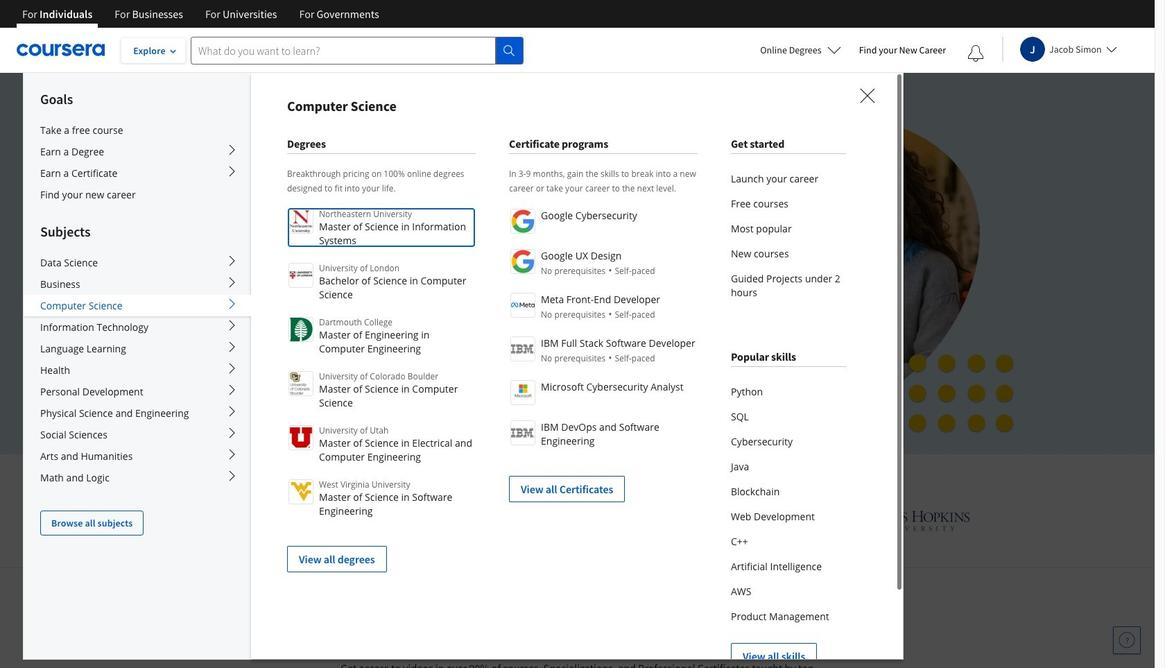 Task type: locate. For each thing, give the bounding box(es) containing it.
list item
[[509, 462, 698, 502], [287, 532, 476, 572], [731, 629, 846, 668]]

partnername logo image
[[511, 209, 536, 234], [511, 249, 536, 274], [511, 293, 536, 318], [511, 336, 536, 361], [511, 380, 536, 405], [511, 420, 536, 445]]

northeastern university  logo image
[[289, 209, 314, 234]]

1 horizontal spatial list item
[[509, 462, 698, 502]]

3 partnername logo image from the top
[[511, 293, 536, 318]]

hec paris image
[[745, 506, 794, 535]]

explore menu element
[[24, 73, 251, 536]]

None search field
[[191, 36, 524, 64]]

university of michigan image
[[567, 502, 603, 540]]

1 vertical spatial list item
[[287, 532, 476, 572]]

2 partnername logo image from the top
[[511, 249, 536, 274]]

university of colorado boulder logo image
[[289, 371, 314, 396]]

help center image
[[1119, 632, 1136, 649]]

What do you want to learn? text field
[[191, 36, 496, 64]]

2 vertical spatial list item
[[731, 629, 846, 668]]

group
[[23, 72, 904, 668]]

4 partnername logo image from the top
[[511, 336, 536, 361]]

university of utah logo image
[[289, 425, 314, 450]]

johns hopkins university image
[[838, 508, 970, 534]]

list
[[731, 167, 846, 305], [287, 207, 476, 572], [509, 207, 698, 502], [731, 379, 846, 668]]

banner navigation
[[11, 0, 390, 38]]

university of london logo image
[[289, 263, 314, 288]]

dartmouth college logo image
[[289, 317, 314, 342]]



Task type: describe. For each thing, give the bounding box(es) containing it.
university of illinois at urbana-champaign image
[[185, 510, 293, 532]]

coursera image
[[17, 39, 105, 61]]

0 horizontal spatial list item
[[287, 532, 476, 572]]

duke university image
[[338, 508, 402, 530]]

0 vertical spatial list item
[[509, 462, 698, 502]]

6 partnername logo image from the top
[[511, 420, 536, 445]]

1 partnername logo image from the top
[[511, 209, 536, 234]]

west virginia university logo image
[[289, 479, 314, 504]]

coursera plus image
[[175, 130, 386, 151]]

google image
[[447, 508, 522, 534]]

2 horizontal spatial list item
[[731, 629, 846, 668]]

5 partnername logo image from the top
[[511, 380, 536, 405]]



Task type: vqa. For each thing, say whether or not it's contained in the screenshot.
If
no



